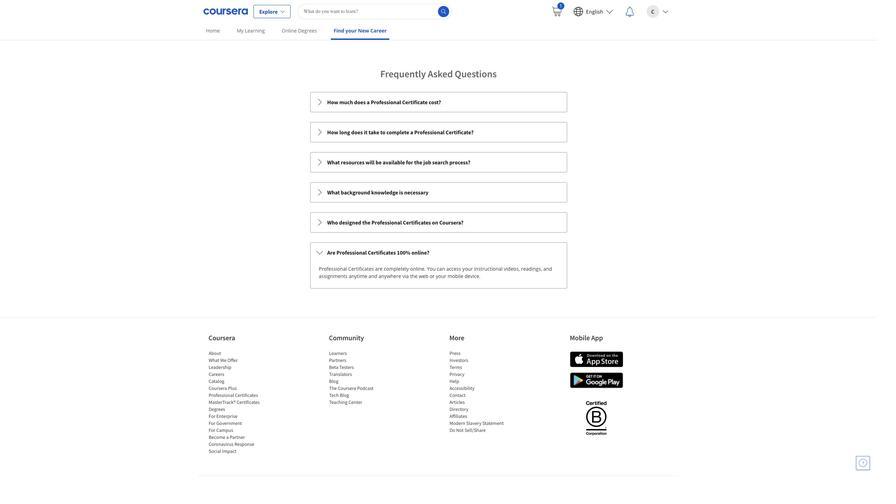 Task type: locate. For each thing, give the bounding box(es) containing it.
for down the degrees link
[[209, 414, 215, 420]]

the right designed
[[362, 219, 371, 226]]

mastertrack® certificates link
[[209, 400, 260, 406]]

how left much
[[327, 99, 338, 106]]

professional down knowledge at the left top
[[372, 219, 402, 226]]

your down can
[[436, 273, 446, 280]]

coursera for learners partners beta testers translators blog the coursera podcast tech blog teaching center
[[338, 386, 356, 392]]

0 horizontal spatial explore
[[229, 11, 246, 18]]

blog up the
[[329, 379, 338, 385]]

1 left 2 "button"
[[427, 0, 430, 7]]

3 for from the top
[[209, 428, 215, 434]]

1 inside button
[[427, 0, 430, 7]]

the right via at the left of the page
[[410, 273, 418, 280]]

become a partner link
[[209, 435, 245, 441]]

4 button
[[446, 0, 453, 8]]

0 horizontal spatial a
[[226, 435, 229, 441]]

professional up the mastertrack®
[[209, 393, 234, 399]]

how much does a professional certificate cost? button
[[310, 93, 567, 112]]

a down campus
[[226, 435, 229, 441]]

0 vertical spatial your
[[346, 27, 357, 34]]

1 left english button
[[560, 2, 562, 9]]

2 how from the top
[[327, 129, 338, 136]]

1 vertical spatial how
[[327, 129, 338, 136]]

the coursera podcast link
[[329, 386, 373, 392]]

background
[[341, 189, 370, 196]]

asked
[[428, 68, 453, 80]]

2 vertical spatial what
[[209, 358, 219, 364]]

what left resources
[[327, 159, 340, 166]]

become
[[209, 435, 225, 441]]

certificates inside 'professional certificates are completely online. you can access your instructional videos, readings, and assignments anytime and anywhere via the web or your mobile device.'
[[348, 266, 374, 273]]

0 horizontal spatial degrees
[[209, 407, 225, 413]]

degrees right online
[[298, 27, 317, 34]]

list containing learners
[[329, 350, 389, 406]]

job
[[424, 159, 431, 166]]

careers link
[[209, 372, 224, 378]]

1 horizontal spatial degrees
[[298, 27, 317, 34]]

1 vertical spatial blog
[[340, 393, 349, 399]]

0 horizontal spatial your
[[346, 27, 357, 34]]

certificates up are
[[368, 249, 396, 256]]

explore up learning
[[259, 8, 278, 15]]

directory link
[[450, 407, 468, 413]]

a inside about what we offer leadership careers catalog coursera plus professional certificates mastertrack® certificates degrees for enterprise for government for campus become a partner coronavirus response social impact
[[226, 435, 229, 441]]

list containing about
[[209, 350, 268, 455]]

explore inside popup button
[[259, 8, 278, 15]]

0 horizontal spatial blog
[[329, 379, 338, 385]]

professional up job
[[414, 129, 445, 136]]

your up the device.
[[463, 266, 473, 273]]

explore up my
[[229, 11, 246, 18]]

press link
[[450, 351, 460, 357]]

certificates up anytime
[[348, 266, 374, 273]]

2 vertical spatial for
[[209, 428, 215, 434]]

list for coursera
[[209, 350, 268, 455]]

1 vertical spatial does
[[351, 129, 363, 136]]

the inside 'dropdown button'
[[362, 219, 371, 226]]

and down are
[[369, 273, 377, 280]]

1 button
[[425, 0, 432, 8]]

explore certificates
[[229, 11, 274, 18]]

process?
[[450, 159, 471, 166]]

2 vertical spatial a
[[226, 435, 229, 441]]

1 horizontal spatial blog
[[340, 393, 349, 399]]

what resources will be available for the job search process? button
[[310, 153, 567, 172]]

learners partners beta testers translators blog the coursera podcast tech blog teaching center
[[329, 351, 373, 406]]

2 vertical spatial the
[[410, 273, 418, 280]]

a right much
[[367, 99, 370, 106]]

what down about link
[[209, 358, 219, 364]]

does inside dropdown button
[[351, 129, 363, 136]]

how inside dropdown button
[[327, 99, 338, 106]]

center
[[348, 400, 362, 406]]

impact
[[222, 449, 236, 455]]

degrees inside about what we offer leadership careers catalog coursera plus professional certificates mastertrack® certificates degrees for enterprise for government for campus become a partner coronavirus response social impact
[[209, 407, 225, 413]]

what for what background knowledge is necessary
[[327, 189, 340, 196]]

partners
[[329, 358, 346, 364]]

what inside what resources will be available for the job search process? "dropdown button"
[[327, 159, 340, 166]]

my learning
[[237, 27, 265, 34]]

blog up 'teaching center' "link"
[[340, 393, 349, 399]]

0 vertical spatial the
[[414, 159, 422, 166]]

2 vertical spatial your
[[436, 273, 446, 280]]

learners
[[329, 351, 347, 357]]

what we offer link
[[209, 358, 238, 364]]

coursera image
[[203, 6, 248, 17]]

certificates left 'on'
[[403, 219, 431, 226]]

0 vertical spatial what
[[327, 159, 340, 166]]

a right complete
[[410, 129, 413, 136]]

professional up assignments
[[319, 266, 347, 273]]

on
[[432, 219, 438, 226]]

does inside dropdown button
[[354, 99, 366, 106]]

None search field
[[298, 4, 452, 19]]

and right readings,
[[544, 266, 552, 273]]

2 horizontal spatial a
[[410, 129, 413, 136]]

coursera inside learners partners beta testers translators blog the coursera podcast tech blog teaching center
[[338, 386, 356, 392]]

does for it
[[351, 129, 363, 136]]

accessibility link
[[450, 386, 475, 392]]

online degrees link
[[279, 23, 320, 39]]

be
[[376, 159, 382, 166]]

1 vertical spatial what
[[327, 189, 340, 196]]

much
[[339, 99, 353, 106]]

how inside dropdown button
[[327, 129, 338, 136]]

how
[[327, 99, 338, 106], [327, 129, 338, 136]]

enterprise
[[216, 414, 237, 420]]

1 vertical spatial the
[[362, 219, 371, 226]]

0 vertical spatial how
[[327, 99, 338, 106]]

do not sell/share link
[[450, 428, 486, 434]]

how long does it take to complete a professional certificate? button
[[310, 123, 567, 142]]

and
[[544, 266, 552, 273], [369, 273, 377, 280]]

for government link
[[209, 421, 242, 427]]

professional
[[371, 99, 401, 106], [414, 129, 445, 136], [372, 219, 402, 226], [337, 249, 367, 256], [319, 266, 347, 273], [209, 393, 234, 399]]

1 vertical spatial a
[[410, 129, 413, 136]]

coronavirus
[[209, 442, 233, 448]]

1 horizontal spatial your
[[436, 273, 446, 280]]

english button
[[568, 0, 619, 23]]

1 how from the top
[[327, 99, 338, 106]]

online?
[[412, 249, 429, 256]]

1 vertical spatial for
[[209, 421, 215, 427]]

we
[[220, 358, 226, 364]]

does left it at the left
[[351, 129, 363, 136]]

0 horizontal spatial 1
[[427, 0, 430, 7]]

for enterprise link
[[209, 414, 237, 420]]

for up the for campus link on the bottom of page
[[209, 421, 215, 427]]

explore inside career academy - gateway certificates carousel element
[[229, 11, 246, 18]]

not
[[456, 428, 464, 434]]

0 horizontal spatial and
[[369, 273, 377, 280]]

access
[[446, 266, 461, 273]]

coursera?
[[439, 219, 464, 226]]

certificates inside are professional certificates 100% online? dropdown button
[[368, 249, 396, 256]]

resources
[[341, 159, 365, 166]]

help center image
[[859, 459, 868, 468]]

0 vertical spatial for
[[209, 414, 215, 420]]

articles
[[450, 400, 465, 406]]

0 vertical spatial a
[[367, 99, 370, 106]]

can
[[437, 266, 445, 273]]

what inside what background knowledge is necessary dropdown button
[[327, 189, 340, 196]]

coursera up tech blog link
[[338, 386, 356, 392]]

online
[[282, 27, 297, 34]]

list for more
[[450, 350, 509, 434]]

professional certificates link
[[209, 393, 258, 399]]

home
[[206, 27, 220, 34]]

certificates down professional certificates link
[[236, 400, 260, 406]]

about what we offer leadership careers catalog coursera plus professional certificates mastertrack® certificates degrees for enterprise for government for campus become a partner coronavirus response social impact
[[209, 351, 260, 455]]

what resources will be available for the job search process?
[[327, 159, 471, 166]]

leadership
[[209, 365, 231, 371]]

privacy link
[[450, 372, 464, 378]]

anywhere
[[379, 273, 401, 280]]

a inside dropdown button
[[367, 99, 370, 106]]

how for how much does a professional certificate cost?
[[327, 99, 338, 106]]

1 horizontal spatial and
[[544, 266, 552, 273]]

career academy - gateway certificates carousel element
[[229, 0, 649, 40]]

affiliates link
[[450, 414, 467, 420]]

degrees
[[298, 27, 317, 34], [209, 407, 225, 413]]

what left background
[[327, 189, 340, 196]]

online.
[[410, 266, 426, 273]]

for
[[406, 159, 413, 166]]

1 horizontal spatial explore
[[259, 8, 278, 15]]

more
[[450, 334, 465, 343]]

get it on google play image
[[570, 373, 623, 389]]

questions
[[455, 68, 497, 80]]

anytime
[[349, 273, 367, 280]]

0 vertical spatial and
[[544, 266, 552, 273]]

list containing press
[[450, 350, 509, 434]]

2 button
[[432, 0, 439, 8]]

certificates up learning
[[247, 11, 274, 18]]

what for what resources will be available for the job search process?
[[327, 159, 340, 166]]

career
[[370, 27, 387, 34]]

coursera inside about what we offer leadership careers catalog coursera plus professional certificates mastertrack® certificates degrees for enterprise for government for campus become a partner coronavirus response social impact
[[209, 386, 227, 392]]

frequently asked questions
[[380, 68, 497, 80]]

your right 'find'
[[346, 27, 357, 34]]

0 vertical spatial does
[[354, 99, 366, 106]]

the right the "for"
[[414, 159, 422, 166]]

your
[[346, 27, 357, 34], [463, 266, 473, 273], [436, 273, 446, 280]]

community
[[329, 334, 364, 343]]

1 vertical spatial your
[[463, 266, 473, 273]]

1 horizontal spatial a
[[367, 99, 370, 106]]

completely
[[384, 266, 409, 273]]

0 vertical spatial degrees
[[298, 27, 317, 34]]

coursera down catalog link
[[209, 386, 227, 392]]

explore certificates link
[[229, 0, 649, 19]]

it
[[364, 129, 368, 136]]

1 vertical spatial degrees
[[209, 407, 225, 413]]

mobile app
[[570, 334, 603, 343]]

list
[[229, 0, 649, 8], [209, 350, 268, 455], [329, 350, 389, 406], [450, 350, 509, 434]]

does right much
[[354, 99, 366, 106]]

degrees down the mastertrack®
[[209, 407, 225, 413]]

how left the "long"
[[327, 129, 338, 136]]

professional inside 'professional certificates are completely online. you can access your instructional videos, readings, and assignments anytime and anywhere via the web or your mobile device.'
[[319, 266, 347, 273]]

catalog
[[209, 379, 224, 385]]

for up the become
[[209, 428, 215, 434]]

offer
[[227, 358, 238, 364]]

are
[[327, 249, 335, 256]]

explore for explore
[[259, 8, 278, 15]]



Task type: vqa. For each thing, say whether or not it's contained in the screenshot.
the rightmost course
no



Task type: describe. For each thing, give the bounding box(es) containing it.
the inside 'professional certificates are completely online. you can access your instructional videos, readings, and assignments anytime and anywhere via the web or your mobile device.'
[[410, 273, 418, 280]]

0 vertical spatial blog
[[329, 379, 338, 385]]

how for how long does it take to complete a professional certificate?
[[327, 129, 338, 136]]

press investors terms privacy help accessibility contact articles directory affiliates modern slavery statement do not sell/share
[[450, 351, 504, 434]]

about link
[[209, 351, 221, 357]]

professional right 'are'
[[337, 249, 367, 256]]

list for community
[[329, 350, 389, 406]]

articles link
[[450, 400, 465, 406]]

3 button
[[439, 0, 446, 8]]

terms link
[[450, 365, 462, 371]]

a inside dropdown button
[[410, 129, 413, 136]]

how long does it take to complete a professional certificate?
[[327, 129, 474, 136]]

accessibility
[[450, 386, 475, 392]]

investors
[[450, 358, 468, 364]]

beta
[[329, 365, 338, 371]]

plus
[[228, 386, 237, 392]]

frequently
[[380, 68, 426, 80]]

teaching center link
[[329, 400, 362, 406]]

coursera for about what we offer leadership careers catalog coursera plus professional certificates mastertrack® certificates degrees for enterprise for government for campus become a partner coronavirus response social impact
[[209, 386, 227, 392]]

available
[[383, 159, 405, 166]]

professional inside dropdown button
[[414, 129, 445, 136]]

2 horizontal spatial your
[[463, 266, 473, 273]]

coursera up about
[[209, 334, 235, 343]]

online degrees
[[282, 27, 317, 34]]

testers
[[339, 365, 354, 371]]

list containing 1
[[229, 0, 649, 8]]

my learning link
[[234, 23, 268, 39]]

shopping cart: 1 item element
[[551, 2, 565, 17]]

professional left certificate
[[371, 99, 401, 106]]

sell/share
[[465, 428, 486, 434]]

certificates inside who designed the professional certificates on coursera? 'dropdown button'
[[403, 219, 431, 226]]

2
[[434, 0, 437, 7]]

what background knowledge is necessary
[[327, 189, 429, 196]]

c
[[651, 8, 655, 15]]

who designed the professional certificates on coursera? button
[[310, 213, 567, 233]]

complete
[[387, 129, 409, 136]]

affiliates
[[450, 414, 467, 420]]

certificate
[[402, 99, 428, 106]]

you
[[427, 266, 436, 273]]

the inside "dropdown button"
[[414, 159, 422, 166]]

4
[[448, 0, 451, 7]]

help link
[[450, 379, 459, 385]]

what background knowledge is necessary button
[[310, 183, 567, 203]]

certificates inside explore certificates link
[[247, 11, 274, 18]]

professional inside 'dropdown button'
[[372, 219, 402, 226]]

about
[[209, 351, 221, 357]]

assignments
[[319, 273, 348, 280]]

careers
[[209, 372, 224, 378]]

podcast
[[357, 386, 373, 392]]

what inside about what we offer leadership careers catalog coursera plus professional certificates mastertrack® certificates degrees for enterprise for government for campus become a partner coronavirus response social impact
[[209, 358, 219, 364]]

are professional certificates 100% online? button
[[310, 243, 567, 263]]

translators
[[329, 372, 352, 378]]

modern
[[450, 421, 465, 427]]

1 for from the top
[[209, 414, 215, 420]]

take
[[369, 129, 379, 136]]

partners link
[[329, 358, 346, 364]]

c button
[[641, 0, 674, 23]]

new
[[358, 27, 369, 34]]

who
[[327, 219, 338, 226]]

learning
[[245, 27, 265, 34]]

1 link
[[546, 0, 568, 23]]

leadership link
[[209, 365, 231, 371]]

find your new career link
[[331, 23, 390, 40]]

explore button
[[253, 5, 291, 18]]

response
[[234, 442, 254, 448]]

1 vertical spatial and
[[369, 273, 377, 280]]

What do you want to learn? text field
[[298, 4, 452, 19]]

home link
[[203, 23, 223, 39]]

app
[[591, 334, 603, 343]]

3
[[441, 0, 444, 7]]

government
[[216, 421, 242, 427]]

find your new career
[[334, 27, 387, 34]]

social
[[209, 449, 221, 455]]

necessary
[[404, 189, 429, 196]]

learners link
[[329, 351, 347, 357]]

investors link
[[450, 358, 468, 364]]

mobile
[[448, 273, 463, 280]]

are
[[375, 266, 383, 273]]

professional inside about what we offer leadership careers catalog coursera plus professional certificates mastertrack® certificates degrees for enterprise for government for campus become a partner coronavirus response social impact
[[209, 393, 234, 399]]

1 horizontal spatial 1
[[560, 2, 562, 9]]

privacy
[[450, 372, 464, 378]]

terms
[[450, 365, 462, 371]]

knowledge
[[371, 189, 398, 196]]

will
[[366, 159, 375, 166]]

press
[[450, 351, 460, 357]]

does for a
[[354, 99, 366, 106]]

download on the app store image
[[570, 352, 623, 368]]

directory
[[450, 407, 468, 413]]

readings,
[[521, 266, 542, 273]]

for campus link
[[209, 428, 233, 434]]

certificates up mastertrack® certificates link
[[235, 393, 258, 399]]

english
[[586, 8, 603, 15]]

who designed the professional certificates on coursera?
[[327, 219, 464, 226]]

videos,
[[504, 266, 520, 273]]

long
[[339, 129, 350, 136]]

2 for from the top
[[209, 421, 215, 427]]

campus
[[216, 428, 233, 434]]

coursera plus link
[[209, 386, 237, 392]]

to
[[380, 129, 386, 136]]

logo of certified b corporation image
[[582, 398, 611, 440]]

explore for explore certificates
[[229, 11, 246, 18]]

modern slavery statement link
[[450, 421, 504, 427]]

translators link
[[329, 372, 352, 378]]



